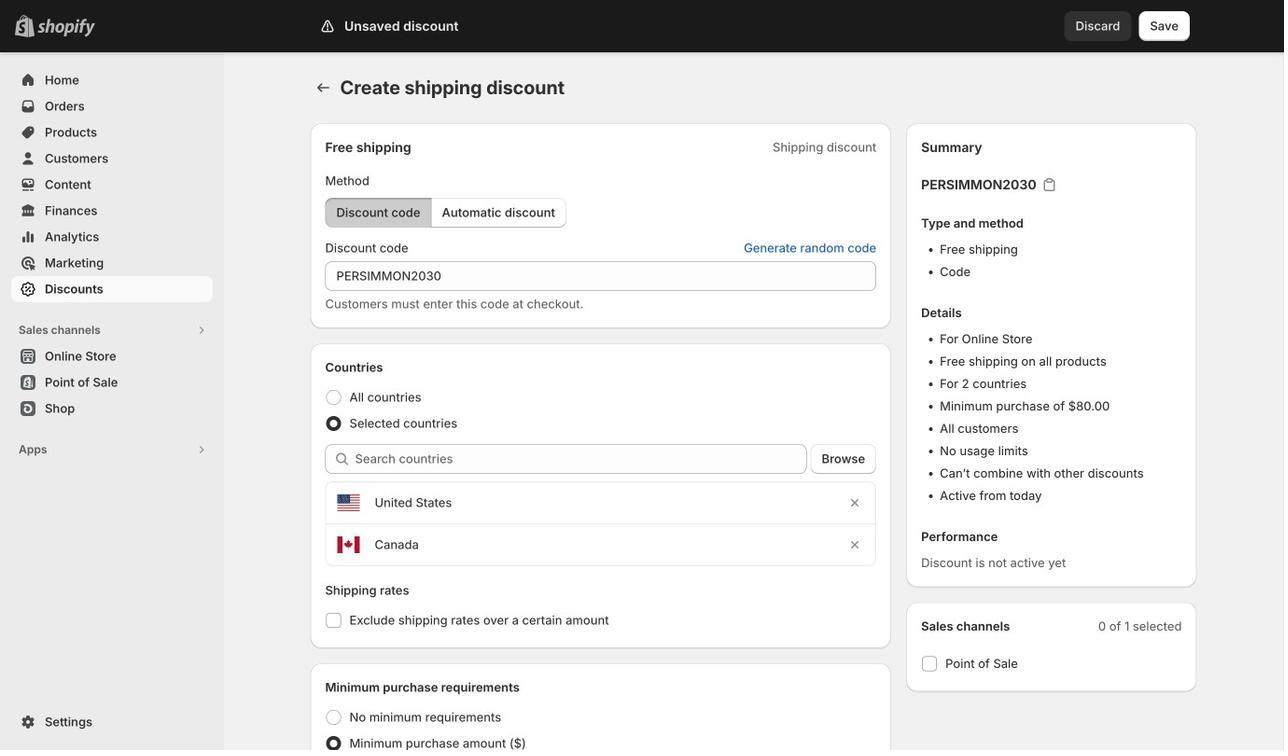 Task type: vqa. For each thing, say whether or not it's contained in the screenshot.
Search Collections text field
no



Task type: locate. For each thing, give the bounding box(es) containing it.
Search countries text field
[[355, 444, 807, 474]]

shopify image
[[37, 18, 95, 37]]

None text field
[[325, 261, 877, 291]]



